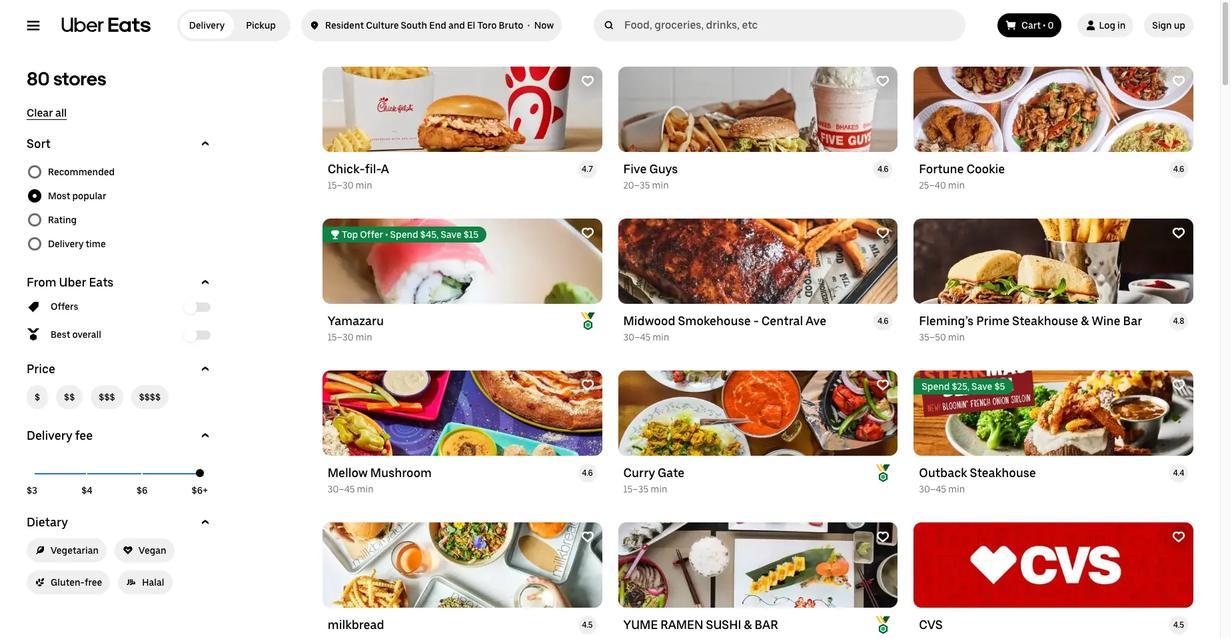 Task type: describe. For each thing, give the bounding box(es) containing it.
vegan
[[139, 545, 166, 556]]

sign
[[1153, 20, 1172, 31]]

most
[[48, 191, 70, 201]]

cart
[[1022, 20, 1041, 31]]

from uber eats
[[27, 275, 114, 289]]

bruto
[[499, 20, 524, 31]]

time
[[86, 239, 106, 249]]

$6
[[137, 485, 148, 496]]

and
[[449, 20, 465, 31]]

gluten-
[[51, 577, 85, 588]]

log in
[[1100, 20, 1126, 31]]

all
[[55, 107, 67, 119]]

$$
[[64, 392, 75, 403]]

delivery for delivery
[[189, 20, 225, 31]]

delivery for delivery time
[[48, 239, 84, 249]]

best
[[51, 329, 70, 340]]

Delivery radio
[[180, 12, 234, 39]]

fee
[[75, 429, 93, 443]]

clear all
[[27, 107, 67, 119]]

resident
[[325, 20, 364, 31]]

sort
[[27, 137, 51, 151]]

free
[[85, 577, 102, 588]]

sign up link
[[1145, 13, 1194, 37]]

toro
[[477, 20, 497, 31]]

vegan button
[[115, 539, 174, 563]]

Food, groceries, drinks, etc text field
[[625, 19, 961, 32]]

$$$$ button
[[131, 385, 169, 409]]

el
[[467, 20, 475, 31]]

from
[[27, 275, 56, 289]]

vegetarian button
[[27, 539, 107, 563]]

sort button
[[27, 136, 213, 152]]

$$ button
[[56, 385, 83, 409]]

rating
[[48, 215, 77, 225]]

gluten-free button
[[27, 571, 110, 595]]

delivery for delivery fee
[[27, 429, 72, 443]]

sign up
[[1153, 20, 1186, 31]]

$$$ button
[[91, 385, 123, 409]]

recommended
[[48, 167, 115, 177]]

from uber eats button
[[27, 275, 213, 291]]

halal button
[[118, 571, 172, 595]]

$3
[[27, 485, 37, 496]]

eats
[[89, 275, 114, 289]]

popular
[[72, 191, 106, 201]]

overall
[[72, 329, 101, 340]]

delivery fee
[[27, 429, 93, 443]]



Task type: locate. For each thing, give the bounding box(es) containing it.
$
[[35, 392, 40, 403]]

most popular
[[48, 191, 106, 201]]

uber eats home image
[[61, 17, 151, 33]]

$$$$
[[139, 392, 161, 403]]

price button
[[27, 361, 213, 377]]

pickup
[[246, 20, 276, 31]]

culture
[[366, 20, 399, 31]]

in
[[1118, 20, 1126, 31]]

delivery left fee at the left of the page
[[27, 429, 72, 443]]

price
[[27, 362, 55, 376]]

$4
[[81, 485, 93, 496]]

0 horizontal spatial •
[[528, 20, 530, 31]]

resident culture south end and el toro bruto • now
[[325, 20, 554, 31]]

2 vertical spatial delivery
[[27, 429, 72, 443]]

1 • from the left
[[528, 20, 530, 31]]

vegetarian
[[51, 545, 99, 556]]

Pickup radio
[[234, 12, 288, 39]]

• left the "0"
[[1043, 20, 1046, 31]]

delivery time
[[48, 239, 106, 249]]

option group containing recommended
[[27, 160, 213, 256]]

option group
[[27, 160, 213, 256]]

now
[[534, 20, 554, 31]]

delivery fee button
[[27, 428, 213, 444]]

$ button
[[27, 385, 48, 409]]

delivery left pickup on the left
[[189, 20, 225, 31]]

halal
[[142, 577, 164, 588]]

• left now
[[528, 20, 530, 31]]

delivery inside "option group"
[[48, 239, 84, 249]]

clear
[[27, 107, 53, 119]]

80 stores
[[27, 67, 106, 90]]

clear all button
[[27, 107, 67, 120]]

offers
[[51, 301, 78, 312]]

deliver to image
[[309, 17, 320, 33]]

$6+
[[192, 485, 208, 496]]

cart • 0
[[1022, 20, 1054, 31]]

1 vertical spatial delivery
[[48, 239, 84, 249]]

dietary
[[27, 515, 68, 529]]

delivery inside delivery fee button
[[27, 429, 72, 443]]

log in link
[[1078, 13, 1134, 37]]

log
[[1100, 20, 1116, 31]]

dietary button
[[27, 515, 213, 531]]

end
[[429, 20, 447, 31]]

delivery down 'rating'
[[48, 239, 84, 249]]

•
[[528, 20, 530, 31], [1043, 20, 1046, 31]]

80
[[27, 67, 50, 90]]

gluten-free
[[51, 577, 102, 588]]

2 • from the left
[[1043, 20, 1046, 31]]

best overall
[[51, 329, 101, 340]]

1 horizontal spatial •
[[1043, 20, 1046, 31]]

delivery inside delivery radio
[[189, 20, 225, 31]]

south
[[401, 20, 427, 31]]

delivery
[[189, 20, 225, 31], [48, 239, 84, 249], [27, 429, 72, 443]]

main navigation menu image
[[27, 19, 40, 32]]

up
[[1174, 20, 1186, 31]]

0 vertical spatial delivery
[[189, 20, 225, 31]]

$$$
[[99, 392, 115, 403]]

uber
[[59, 275, 86, 289]]

stores
[[53, 67, 106, 90]]

add to favorites image
[[877, 75, 890, 88], [1173, 75, 1186, 88], [581, 227, 594, 240], [581, 379, 594, 392], [877, 379, 890, 392], [581, 531, 594, 544], [877, 531, 890, 544]]

0
[[1048, 20, 1054, 31]]

add to favorites image
[[581, 75, 594, 88], [877, 227, 890, 240], [1173, 227, 1186, 240], [1173, 379, 1186, 392], [1173, 531, 1186, 544]]



